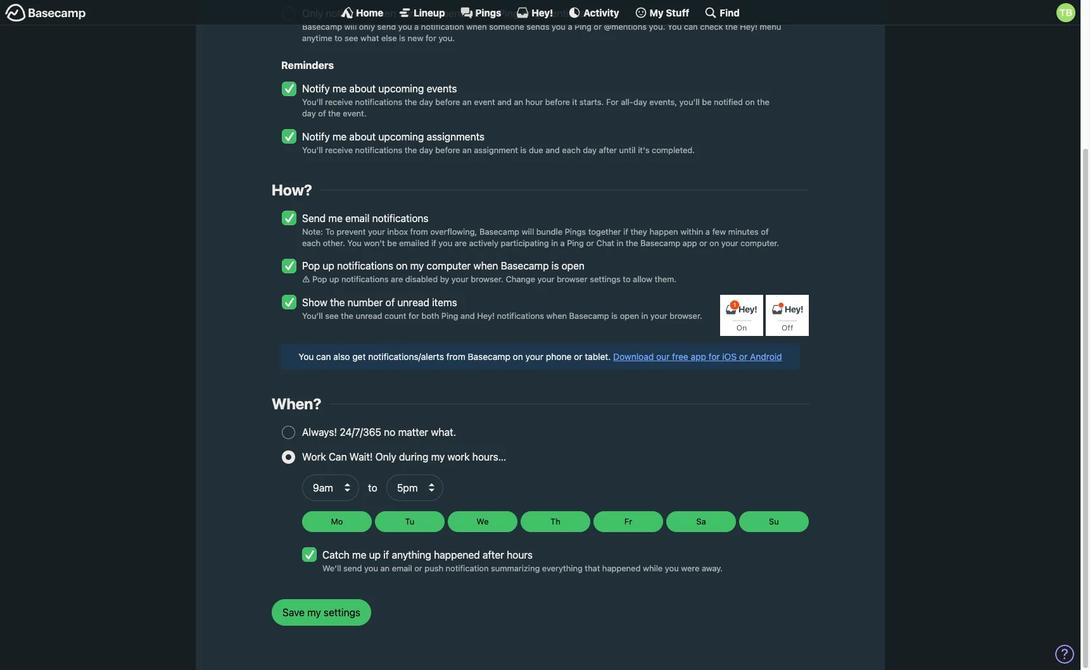 Task type: vqa. For each thing, say whether or not it's contained in the screenshot.
Terry Turtle image within the The Terry T. Boosted The Comment With 'True!' element
no



Task type: describe. For each thing, give the bounding box(es) containing it.
computer
[[427, 261, 471, 272]]

change
[[506, 274, 535, 285]]

is inside pop up notifications on my computer when basecamp is open ⚠️ pop up notifications are disabled by your browser. change your browser settings to allow them.
[[552, 261, 559, 272]]

send me email notifications note: to prevent your inbox from overflowing, basecamp will bundle pings together if they happen within a few minutes of each other.                   you won't be emailed if you are actively participating in a ping or chat in the basecamp app or on your computer.
[[302, 213, 779, 248]]

notifications down 'won't'
[[337, 261, 393, 272]]

hey! inside 'show the number of unread items you'll see the unread count for both ping and hey! notifications when basecamp is open in your browser.'
[[477, 311, 495, 321]]

on left 'phone'
[[513, 351, 523, 362]]

1 horizontal spatial someone
[[489, 22, 524, 32]]

you up new
[[398, 22, 412, 32]]

basecamp down happen
[[640, 238, 680, 248]]

24/7/365
[[340, 427, 381, 438]]

only notify me when someone sends me a ping or @mentions me basecamp will only send you a notification when someone sends you a ping or @mentions you. you can check the hey! menu anytime to see what else is new for you.
[[302, 8, 781, 43]]

your inside 'show the number of unread items you'll see the unread count for both ping and hey! notifications when basecamp is open in your browser.'
[[650, 311, 667, 321]]

1 vertical spatial you.
[[439, 33, 455, 43]]

for
[[606, 97, 619, 107]]

bundle
[[536, 227, 563, 237]]

you down hey! popup button
[[552, 22, 566, 32]]

app inside send me email notifications note: to prevent your inbox from overflowing, basecamp will bundle pings together if they happen within a few minutes of each other.                   you won't be emailed if you are actively participating in a ping or chat in the basecamp app or on your computer.
[[683, 238, 697, 248]]

me inside notify me about upcoming events you'll receive notifications the day before an event and an hour before it starts. for all-day events, you'll be notified on the day of the event.
[[332, 83, 347, 94]]

show
[[302, 297, 327, 308]]

actively
[[469, 238, 498, 248]]

you right we'll
[[364, 564, 378, 574]]

within
[[680, 227, 703, 237]]

2 vertical spatial you
[[299, 351, 314, 362]]

basecamp up actively
[[479, 227, 519, 237]]

1 vertical spatial up
[[329, 274, 339, 285]]

a left hey! popup button
[[491, 8, 496, 19]]

basecamp inside 'show the number of unread items you'll see the unread count for both ping and hey! notifications when basecamp is open in your browser.'
[[569, 311, 609, 321]]

notify for notify me about upcoming events
[[302, 83, 330, 94]]

email inside send me email notifications note: to prevent your inbox from overflowing, basecamp will bundle pings together if they happen within a few minutes of each other.                   you won't be emailed if you are actively participating in a ping or chat in the basecamp app or on your computer.
[[345, 213, 370, 224]]

1 vertical spatial happened
[[602, 564, 641, 574]]

event.
[[343, 108, 366, 119]]

or right pings popup button
[[522, 8, 531, 19]]

settings
[[590, 274, 621, 285]]

pings inside send me email notifications note: to prevent your inbox from overflowing, basecamp will bundle pings together if they happen within a few minutes of each other.                   you won't be emailed if you are actively participating in a ping or chat in the basecamp app or on your computer.
[[565, 227, 586, 237]]

1 horizontal spatial only
[[375, 452, 396, 463]]

send inside catch me up if anything happened after hours we'll send you an email or push notification summarizing everything that happened while you were away.
[[343, 564, 362, 574]]

else
[[381, 33, 397, 43]]

when inside pop up notifications on my computer when basecamp is open ⚠️ pop up notifications are disabled by your browser. change your browser settings to allow them.
[[473, 261, 498, 272]]

for inside only notify me when someone sends me a ping or @mentions me basecamp will only send you a notification when someone sends you a ping or @mentions you. you can check the hey! menu anytime to see what else is new for you.
[[426, 33, 436, 43]]

find button
[[705, 6, 740, 19]]

tablet.
[[585, 351, 611, 362]]

can
[[329, 452, 347, 463]]

your right change
[[538, 274, 554, 285]]

only inside only notify me when someone sends me a ping or @mentions me basecamp will only send you a notification when someone sends you a ping or @mentions you. you can check the hey! menu anytime to see what else is new for you.
[[302, 8, 323, 19]]

notifications up number
[[341, 274, 389, 285]]

our
[[656, 351, 670, 362]]

on inside pop up notifications on my computer when basecamp is open ⚠️ pop up notifications are disabled by your browser. change your browser settings to allow them.
[[396, 261, 408, 272]]

su
[[769, 517, 779, 527]]

events,
[[649, 97, 677, 107]]

0 vertical spatial if
[[623, 227, 628, 237]]

is inside 'show the number of unread items you'll see the unread count for both ping and hey! notifications when basecamp is open in your browser.'
[[611, 311, 618, 321]]

notification inside only notify me when someone sends me a ping or @mentions me basecamp will only send you a notification when someone sends you a ping or @mentions you. you can check the hey! menu anytime to see what else is new for you.
[[421, 22, 464, 32]]

email inside catch me up if anything happened after hours we'll send you an email or push notification summarizing everything that happened while you were away.
[[392, 564, 412, 574]]

you'll for notify me about upcoming assignments
[[302, 145, 323, 155]]

the inside notify me about upcoming assignments you'll receive notifications the day before an assignment is due and each day after until it's completed.
[[405, 145, 417, 155]]

pings button
[[460, 6, 501, 19]]

2 vertical spatial for
[[709, 351, 720, 362]]

1 vertical spatial @mentions
[[604, 22, 647, 32]]

you inside send me email notifications note: to prevent your inbox from overflowing, basecamp will bundle pings together if they happen within a few minutes of each other.                   you won't be emailed if you are actively participating in a ping or chat in the basecamp app or on your computer.
[[347, 238, 362, 248]]

a down activity link
[[568, 22, 572, 32]]

work
[[302, 452, 326, 463]]

items
[[432, 297, 457, 308]]

computer.
[[740, 238, 779, 248]]

we button
[[448, 512, 518, 532]]

0 vertical spatial someone
[[399, 8, 441, 19]]

happen
[[650, 227, 678, 237]]

work can wait! only during my work hours…
[[302, 452, 506, 463]]

your down few
[[721, 238, 738, 248]]

are inside pop up notifications on my computer when basecamp is open ⚠️ pop up notifications are disabled by your browser. change your browser settings to allow them.
[[391, 274, 403, 285]]

hour
[[525, 97, 543, 107]]

anything
[[392, 550, 431, 561]]

an left hour
[[514, 97, 523, 107]]

summarizing
[[491, 564, 540, 574]]

your right by
[[452, 274, 469, 285]]

0 vertical spatial up
[[323, 261, 334, 272]]

0 horizontal spatial @mentions
[[534, 8, 585, 19]]

switch accounts image
[[5, 3, 86, 23]]

to inside pop up notifications on my computer when basecamp is open ⚠️ pop up notifications are disabled by your browser. change your browser settings to allow them.
[[623, 274, 631, 285]]

push
[[425, 564, 443, 574]]

mo button
[[302, 512, 372, 532]]

show the number of unread items you'll see the unread count for both ping and hey! notifications when basecamp is open in your browser.
[[302, 297, 702, 321]]

0 vertical spatial sends
[[444, 8, 471, 19]]

day down assignments
[[419, 145, 433, 155]]

you left were
[[665, 564, 679, 574]]

both
[[422, 311, 439, 321]]

stuff
[[666, 7, 689, 18]]

notifications inside 'show the number of unread items you'll see the unread count for both ping and hey! notifications when basecamp is open in your browser.'
[[497, 311, 544, 321]]

only
[[359, 22, 375, 32]]

when down pings popup button
[[466, 22, 487, 32]]

upcoming for assignments
[[378, 131, 424, 142]]

it
[[572, 97, 577, 107]]

hey! inside popup button
[[532, 7, 553, 18]]

assignments
[[427, 131, 485, 142]]

before left it
[[545, 97, 570, 107]]

0 vertical spatial pop
[[302, 261, 320, 272]]

receive for notify me about upcoming assignments
[[325, 145, 353, 155]]

0 horizontal spatial happened
[[434, 550, 480, 561]]

day down events
[[419, 97, 433, 107]]

you inside only notify me when someone sends me a ping or @mentions me basecamp will only send you a notification when someone sends you a ping or @mentions you. you can check the hey! menu anytime to see what else is new for you.
[[667, 22, 682, 32]]

1 horizontal spatial if
[[431, 238, 436, 248]]

my stuff button
[[634, 6, 689, 19]]

when?
[[272, 395, 321, 413]]

day left "events,"
[[633, 97, 647, 107]]

few
[[712, 227, 726, 237]]

all-
[[621, 97, 633, 107]]

download our free app for ios or android link
[[613, 351, 782, 362]]

fr button
[[594, 512, 663, 532]]

my
[[650, 7, 664, 18]]

th
[[551, 517, 560, 527]]

were
[[681, 564, 700, 574]]

tu button
[[375, 512, 445, 532]]

0 horizontal spatial in
[[551, 238, 558, 248]]

chat
[[596, 238, 614, 248]]

day left until
[[583, 145, 597, 155]]

upcoming for events
[[378, 83, 424, 94]]

after inside notify me about upcoming assignments you'll receive notifications the day before an assignment is due and each day after until it's completed.
[[599, 145, 617, 155]]

notification inside catch me up if anything happened after hours we'll send you an email or push notification summarizing everything that happened while you were away.
[[446, 564, 489, 574]]

overflowing,
[[430, 227, 477, 237]]

it's
[[638, 145, 650, 155]]

browser. inside 'show the number of unread items you'll see the unread count for both ping and hey! notifications when basecamp is open in your browser.'
[[670, 311, 702, 321]]

ios
[[722, 351, 737, 362]]

1 horizontal spatial from
[[446, 351, 465, 362]]

be inside send me email notifications note: to prevent your inbox from overflowing, basecamp will bundle pings together if they happen within a few minutes of each other.                   you won't be emailed if you are actively participating in a ping or chat in the basecamp app or on your computer.
[[387, 238, 397, 248]]

free
[[672, 351, 688, 362]]

my stuff
[[650, 7, 689, 18]]

me right lineup
[[474, 8, 488, 19]]

1 horizontal spatial in
[[617, 238, 623, 248]]

0 vertical spatial unread
[[397, 297, 429, 308]]

notified
[[714, 97, 743, 107]]

reminders
[[281, 59, 334, 71]]

due
[[529, 145, 543, 155]]

a down bundle
[[560, 238, 565, 248]]

phone
[[546, 351, 572, 362]]

notifications inside notify me about upcoming assignments you'll receive notifications the day before an assignment is due and each day after until it's completed.
[[355, 145, 402, 155]]

to inside only notify me when someone sends me a ping or @mentions me basecamp will only send you a notification when someone sends you a ping or @mentions you. you can check the hey! menu anytime to see what else is new for you.
[[335, 33, 342, 43]]

hours…
[[472, 452, 506, 463]]

or right 'phone'
[[574, 351, 582, 362]]

lineup
[[414, 7, 445, 18]]

each inside send me email notifications note: to prevent your inbox from overflowing, basecamp will bundle pings together if they happen within a few minutes of each other.                   you won't be emailed if you are actively participating in a ping or chat in the basecamp app or on your computer.
[[302, 238, 321, 248]]

1 vertical spatial app
[[691, 351, 706, 362]]

other.
[[323, 238, 345, 248]]

count
[[385, 311, 406, 321]]

or down activity link
[[594, 22, 602, 32]]

prevent
[[337, 227, 366, 237]]

we
[[477, 517, 489, 527]]

about for notify me about upcoming assignments
[[349, 131, 376, 142]]

anytime
[[302, 33, 332, 43]]

android
[[750, 351, 782, 362]]

before for notify me about upcoming events
[[435, 97, 460, 107]]

your up 'won't'
[[368, 227, 385, 237]]

by
[[440, 274, 449, 285]]

that
[[585, 564, 600, 574]]

ping inside send me email notifications note: to prevent your inbox from overflowing, basecamp will bundle pings together if they happen within a few minutes of each other.                   you won't be emailed if you are actively participating in a ping or chat in the basecamp app or on your computer.
[[567, 238, 584, 248]]

my inside pop up notifications on my computer when basecamp is open ⚠️ pop up notifications are disabled by your browser. change your browser settings to allow them.
[[410, 261, 424, 272]]

lineup link
[[399, 6, 445, 19]]

hey! inside only notify me when someone sends me a ping or @mentions me basecamp will only send you a notification when someone sends you a ping or @mentions you. you can check the hey! menu anytime to see what else is new for you.
[[740, 22, 758, 32]]

how?
[[272, 181, 312, 199]]

day left "event."
[[302, 108, 316, 119]]

always!
[[302, 427, 337, 438]]

basecamp down 'show the number of unread items you'll see the unread count for both ping and hey! notifications when basecamp is open in your browser.'
[[468, 351, 510, 362]]

won't
[[364, 238, 385, 248]]

me inside notify me about upcoming assignments you'll receive notifications the day before an assignment is due and each day after until it's completed.
[[332, 131, 347, 142]]

ping inside 'show the number of unread items you'll see the unread count for both ping and hey! notifications when basecamp is open in your browser.'
[[441, 311, 458, 321]]

browser
[[557, 274, 588, 285]]

is inside notify me about upcoming assignments you'll receive notifications the day before an assignment is due and each day after until it's completed.
[[520, 145, 527, 155]]

about for notify me about upcoming events
[[349, 83, 376, 94]]



Task type: locate. For each thing, give the bounding box(es) containing it.
an
[[462, 97, 472, 107], [514, 97, 523, 107], [462, 145, 472, 155], [380, 564, 390, 574]]

0 vertical spatial email
[[345, 213, 370, 224]]

notify me about upcoming events you'll receive notifications the day before an event and an hour before it starts. for all-day events, you'll be notified on the day of the event.
[[302, 83, 770, 119]]

1 vertical spatial you
[[347, 238, 362, 248]]

only
[[302, 8, 323, 19], [375, 452, 396, 463]]

matter
[[398, 427, 428, 438]]

tu
[[405, 517, 414, 527]]

basecamp up anytime
[[302, 22, 342, 32]]

together
[[588, 227, 621, 237]]

from
[[410, 227, 428, 237], [446, 351, 465, 362]]

is inside only notify me when someone sends me a ping or @mentions me basecamp will only send you a notification when someone sends you a ping or @mentions you. you can check the hey! menu anytime to see what else is new for you.
[[399, 33, 405, 43]]

0 horizontal spatial will
[[344, 22, 357, 32]]

1 upcoming from the top
[[378, 83, 424, 94]]

send
[[377, 22, 396, 32], [343, 564, 362, 574]]

someone
[[399, 8, 441, 19], [489, 22, 524, 32]]

0 horizontal spatial you.
[[439, 33, 455, 43]]

and inside notify me about upcoming events you'll receive notifications the day before an event and an hour before it starts. for all-day events, you'll be notified on the day of the event.
[[497, 97, 512, 107]]

notifications up inbox
[[372, 213, 429, 224]]

happened up push
[[434, 550, 480, 561]]

1 notify from the top
[[302, 83, 330, 94]]

0 vertical spatial you
[[667, 22, 682, 32]]

an for assignments
[[462, 145, 472, 155]]

sa button
[[666, 512, 736, 532]]

sa
[[696, 517, 706, 527]]

on inside notify me about upcoming events you'll receive notifications the day before an event and an hour before it starts. for all-day events, you'll be notified on the day of the event.
[[745, 97, 755, 107]]

the inside send me email notifications note: to prevent your inbox from overflowing, basecamp will bundle pings together if they happen within a few minutes of each other.                   you won't be emailed if you are actively participating in a ping or chat in the basecamp app or on your computer.
[[626, 238, 638, 248]]

an left push
[[380, 564, 390, 574]]

receive inside notify me about upcoming events you'll receive notifications the day before an event and an hour before it starts. for all-day events, you'll be notified on the day of the event.
[[325, 97, 353, 107]]

fr
[[624, 517, 632, 527]]

in right the chat
[[617, 238, 623, 248]]

a left few
[[706, 227, 710, 237]]

can down the stuff
[[684, 22, 698, 32]]

notifications down change
[[497, 311, 544, 321]]

you'll inside notify me about upcoming assignments you'll receive notifications the day before an assignment is due and each day after until it's completed.
[[302, 145, 323, 155]]

1 vertical spatial sends
[[527, 22, 549, 32]]

assignment
[[474, 145, 518, 155]]

pings right bundle
[[565, 227, 586, 237]]

0 horizontal spatial hey!
[[477, 311, 495, 321]]

0 vertical spatial notification
[[421, 22, 464, 32]]

no
[[384, 427, 395, 438]]

you
[[398, 22, 412, 32], [552, 22, 566, 32], [439, 238, 452, 248], [364, 564, 378, 574], [665, 564, 679, 574]]

0 vertical spatial for
[[426, 33, 436, 43]]

0 vertical spatial from
[[410, 227, 428, 237]]

pings inside pings popup button
[[475, 7, 501, 18]]

to
[[335, 33, 342, 43], [623, 274, 631, 285], [368, 483, 377, 494]]

on
[[745, 97, 755, 107], [709, 238, 719, 248], [396, 261, 408, 272], [513, 351, 523, 362]]

notifications/alerts
[[368, 351, 444, 362]]

email down anything
[[392, 564, 412, 574]]

of up count
[[386, 297, 395, 308]]

0 horizontal spatial send
[[343, 564, 362, 574]]

see left what
[[345, 33, 358, 43]]

send inside only notify me when someone sends me a ping or @mentions me basecamp will only send you a notification when someone sends you a ping or @mentions you. you can check the hey! menu anytime to see what else is new for you.
[[377, 22, 396, 32]]

app
[[683, 238, 697, 248], [691, 351, 706, 362]]

inbox
[[387, 227, 408, 237]]

everything
[[542, 564, 583, 574]]

0 vertical spatial each
[[562, 145, 581, 155]]

and right due
[[546, 145, 560, 155]]

when inside 'show the number of unread items you'll see the unread count for both ping and hey! notifications when basecamp is open in your browser.'
[[546, 311, 567, 321]]

up right ⚠️
[[329, 274, 339, 285]]

1 horizontal spatial to
[[368, 483, 377, 494]]

each inside notify me about upcoming assignments you'll receive notifications the day before an assignment is due and each day after until it's completed.
[[562, 145, 581, 155]]

1 vertical spatial to
[[623, 274, 631, 285]]

from up emailed
[[410, 227, 428, 237]]

1 horizontal spatial after
[[599, 145, 617, 155]]

to down wait!
[[368, 483, 377, 494]]

find
[[720, 7, 740, 18]]

is left due
[[520, 145, 527, 155]]

1 vertical spatial can
[[316, 351, 331, 362]]

the
[[725, 22, 738, 32], [405, 97, 417, 107], [757, 97, 770, 107], [328, 108, 341, 119], [405, 145, 417, 155], [626, 238, 638, 248], [330, 297, 345, 308], [341, 311, 353, 321]]

if
[[623, 227, 628, 237], [431, 238, 436, 248], [383, 550, 389, 561]]

me up the only
[[355, 8, 369, 19]]

are left disabled
[[391, 274, 403, 285]]

will up participating at the top of the page
[[522, 227, 534, 237]]

1 vertical spatial notify
[[302, 131, 330, 142]]

and inside 'show the number of unread items you'll see the unread count for both ping and hey! notifications when basecamp is open in your browser.'
[[461, 311, 475, 321]]

and right both
[[461, 311, 475, 321]]

1 horizontal spatial hey!
[[532, 7, 553, 18]]

notify up "how?"
[[302, 131, 330, 142]]

0 vertical spatial and
[[497, 97, 512, 107]]

you down the stuff
[[667, 22, 682, 32]]

1 horizontal spatial my
[[431, 452, 445, 463]]

notify inside notify me about upcoming assignments you'll receive notifications the day before an assignment is due and each day after until it's completed.
[[302, 131, 330, 142]]

basecamp inside pop up notifications on my computer when basecamp is open ⚠️ pop up notifications are disabled by your browser. change your browser settings to allow them.
[[501, 261, 549, 272]]

about down "event."
[[349, 131, 376, 142]]

each
[[562, 145, 581, 155], [302, 238, 321, 248]]

during
[[399, 452, 428, 463]]

upcoming left assignments
[[378, 131, 424, 142]]

you'll inside notify me about upcoming events you'll receive notifications the day before an event and an hour before it starts. for all-day events, you'll be notified on the day of the event.
[[302, 97, 323, 107]]

open
[[562, 261, 585, 272], [620, 311, 639, 321]]

for right new
[[426, 33, 436, 43]]

notifications down "event."
[[355, 145, 402, 155]]

you'll
[[302, 311, 323, 321]]

0 horizontal spatial if
[[383, 550, 389, 561]]

0 vertical spatial can
[[684, 22, 698, 32]]

1 vertical spatial from
[[446, 351, 465, 362]]

0 horizontal spatial are
[[391, 274, 403, 285]]

hey! down pop up notifications on my computer when basecamp is open ⚠️ pop up notifications are disabled by your browser. change your browser settings to allow them.
[[477, 311, 495, 321]]

browser.
[[471, 274, 503, 285], [670, 311, 702, 321]]

you'll
[[302, 97, 323, 107], [302, 145, 323, 155]]

catch me up if anything happened after hours we'll send you an email or push notification summarizing everything that happened while you were away.
[[322, 550, 723, 574]]

ping
[[499, 8, 519, 19], [575, 22, 591, 32], [567, 238, 584, 248], [441, 311, 458, 321]]

None submit
[[272, 600, 371, 626]]

2 notify from the top
[[302, 131, 330, 142]]

of inside notify me about upcoming events you'll receive notifications the day before an event and an hour before it starts. for all-day events, you'll be notified on the day of the event.
[[318, 108, 326, 119]]

1 vertical spatial each
[[302, 238, 321, 248]]

2 vertical spatial to
[[368, 483, 377, 494]]

emailed
[[399, 238, 429, 248]]

0 horizontal spatial you
[[299, 351, 314, 362]]

basecamp inside only notify me when someone sends me a ping or @mentions me basecamp will only send you a notification when someone sends you a ping or @mentions you. you can check the hey! menu anytime to see what else is new for you.
[[302, 22, 342, 32]]

0 horizontal spatial browser.
[[471, 274, 503, 285]]

is right else
[[399, 33, 405, 43]]

2 horizontal spatial hey!
[[740, 22, 758, 32]]

upcoming inside notify me about upcoming events you'll receive notifications the day before an event and an hour before it starts. for all-day events, you'll be notified on the day of the event.
[[378, 83, 424, 94]]

an for anything
[[380, 564, 390, 574]]

notifications inside notify me about upcoming events you'll receive notifications the day before an event and an hour before it starts. for all-day events, you'll be notified on the day of the event.
[[355, 97, 402, 107]]

th button
[[521, 512, 590, 532]]

0 horizontal spatial after
[[483, 550, 504, 561]]

of
[[318, 108, 326, 119], [761, 227, 769, 237], [386, 297, 395, 308]]

happened
[[434, 550, 480, 561], [602, 564, 641, 574]]

about inside notify me about upcoming events you'll receive notifications the day before an event and an hour before it starts. for all-day events, you'll be notified on the day of the event.
[[349, 83, 376, 94]]

each down note:
[[302, 238, 321, 248]]

a
[[491, 8, 496, 19], [414, 22, 419, 32], [568, 22, 572, 32], [706, 227, 710, 237], [560, 238, 565, 248]]

1 receive from the top
[[325, 97, 353, 107]]

main element
[[0, 0, 1081, 25]]

pings
[[475, 7, 501, 18], [565, 227, 586, 237]]

1 vertical spatial pop
[[312, 274, 327, 285]]

open inside pop up notifications on my computer when basecamp is open ⚠️ pop up notifications are disabled by your browser. change your browser settings to allow them.
[[562, 261, 585, 272]]

receive inside notify me about upcoming assignments you'll receive notifications the day before an assignment is due and each day after until it's completed.
[[325, 145, 353, 155]]

or left the chat
[[586, 238, 594, 248]]

before down events
[[435, 97, 460, 107]]

up down other.
[[323, 261, 334, 272]]

you'll down "reminders"
[[302, 97, 323, 107]]

1 horizontal spatial email
[[392, 564, 412, 574]]

you can also get notifications/alerts from basecamp on your phone or tablet. download our free app for ios or android
[[299, 351, 782, 362]]

browser. up 'show the number of unread items you'll see the unread count for both ping and hey! notifications when basecamp is open in your browser.'
[[471, 274, 503, 285]]

unread down number
[[356, 311, 382, 321]]

0 horizontal spatial can
[[316, 351, 331, 362]]

of inside send me email notifications note: to prevent your inbox from overflowing, basecamp will bundle pings together if they happen within a few minutes of each other.                   you won't be emailed if you are actively participating in a ping or chat in the basecamp app or on your computer.
[[761, 227, 769, 237]]

of inside 'show the number of unread items you'll see the unread count for both ping and hey! notifications when basecamp is open in your browser.'
[[386, 297, 395, 308]]

catch
[[322, 550, 350, 561]]

1 horizontal spatial you.
[[649, 22, 665, 32]]

1 horizontal spatial and
[[497, 97, 512, 107]]

if left they
[[623, 227, 628, 237]]

or down within
[[699, 238, 707, 248]]

0 horizontal spatial for
[[409, 311, 419, 321]]

1 vertical spatial unread
[[356, 311, 382, 321]]

0 vertical spatial notify
[[302, 83, 330, 94]]

0 horizontal spatial open
[[562, 261, 585, 272]]

after left until
[[599, 145, 617, 155]]

an for events
[[462, 97, 472, 107]]

notification down lineup
[[421, 22, 464, 32]]

2 horizontal spatial to
[[623, 274, 631, 285]]

0 vertical spatial of
[[318, 108, 326, 119]]

starts.
[[580, 97, 604, 107]]

each right due
[[562, 145, 581, 155]]

unread up both
[[397, 297, 429, 308]]

hours
[[507, 550, 533, 561]]

1 vertical spatial about
[[349, 131, 376, 142]]

1 vertical spatial upcoming
[[378, 131, 424, 142]]

and
[[497, 97, 512, 107], [546, 145, 560, 155], [461, 311, 475, 321]]

notify
[[326, 8, 352, 19]]

0 vertical spatial app
[[683, 238, 697, 248]]

notify for notify me about upcoming assignments
[[302, 131, 330, 142]]

or down anything
[[414, 564, 422, 574]]

to left allow
[[623, 274, 631, 285]]

0 horizontal spatial be
[[387, 238, 397, 248]]

up inside catch me up if anything happened after hours we'll send you an email or push notification summarizing everything that happened while you were away.
[[369, 550, 381, 561]]

upcoming inside notify me about upcoming assignments you'll receive notifications the day before an assignment is due and each day after until it's completed.
[[378, 131, 424, 142]]

1 horizontal spatial see
[[345, 33, 358, 43]]

1 vertical spatial and
[[546, 145, 560, 155]]

also
[[333, 351, 350, 362]]

2 horizontal spatial and
[[546, 145, 560, 155]]

receive for notify me about upcoming events
[[325, 97, 353, 107]]

always! 24/7/365 no matter what.
[[302, 427, 456, 438]]

pop up ⚠️
[[302, 261, 320, 272]]

if right emailed
[[431, 238, 436, 248]]

you'll up "how?"
[[302, 145, 323, 155]]

work
[[447, 452, 470, 463]]

are inside send me email notifications note: to prevent your inbox from overflowing, basecamp will bundle pings together if they happen within a few minutes of each other.                   you won't be emailed if you are actively participating in a ping or chat in the basecamp app or on your computer.
[[455, 238, 467, 248]]

0 vertical spatial upcoming
[[378, 83, 424, 94]]

your left 'phone'
[[525, 351, 544, 362]]

email
[[345, 213, 370, 224], [392, 564, 412, 574]]

of up computer.
[[761, 227, 769, 237]]

1 you'll from the top
[[302, 97, 323, 107]]

1 horizontal spatial pings
[[565, 227, 586, 237]]

2 vertical spatial if
[[383, 550, 389, 561]]

what
[[360, 33, 379, 43]]

about up "event."
[[349, 83, 376, 94]]

if inside catch me up if anything happened after hours we'll send you an email or push notification summarizing everything that happened while you were away.
[[383, 550, 389, 561]]

send right we'll
[[343, 564, 362, 574]]

@mentions
[[534, 8, 585, 19], [604, 22, 647, 32]]

after up summarizing
[[483, 550, 504, 561]]

receive up "event."
[[325, 97, 353, 107]]

2 receive from the top
[[325, 145, 353, 155]]

0 vertical spatial you.
[[649, 22, 665, 32]]

in inside 'show the number of unread items you'll see the unread count for both ping and hey! notifications when basecamp is open in your browser.'
[[641, 311, 648, 321]]

we'll
[[322, 564, 341, 574]]

me
[[355, 8, 369, 19], [474, 8, 488, 19], [588, 8, 602, 19], [332, 83, 347, 94], [332, 131, 347, 142], [328, 213, 343, 224], [352, 550, 366, 561]]

for inside 'show the number of unread items you'll see the unread count for both ping and hey! notifications when basecamp is open in your browser.'
[[409, 311, 419, 321]]

1 horizontal spatial be
[[702, 97, 712, 107]]

my left work
[[431, 452, 445, 463]]

and right event
[[497, 97, 512, 107]]

away.
[[702, 564, 723, 574]]

notify down "reminders"
[[302, 83, 330, 94]]

from inside send me email notifications note: to prevent your inbox from overflowing, basecamp will bundle pings together if they happen within a few minutes of each other.                   you won't be emailed if you are actively participating in a ping or chat in the basecamp app or on your computer.
[[410, 227, 428, 237]]

me inside send me email notifications note: to prevent your inbox from overflowing, basecamp will bundle pings together if they happen within a few minutes of each other.                   you won't be emailed if you are actively participating in a ping or chat in the basecamp app or on your computer.
[[328, 213, 343, 224]]

notification right push
[[446, 564, 489, 574]]

completed.
[[652, 145, 695, 155]]

1 vertical spatial you'll
[[302, 145, 323, 155]]

before inside notify me about upcoming assignments you'll receive notifications the day before an assignment is due and each day after until it's completed.
[[435, 145, 460, 155]]

only up anytime
[[302, 8, 323, 19]]

hey!
[[532, 7, 553, 18], [740, 22, 758, 32], [477, 311, 495, 321]]

notifications up "event."
[[355, 97, 402, 107]]

0 vertical spatial will
[[344, 22, 357, 32]]

after
[[599, 145, 617, 155], [483, 550, 504, 561]]

will inside only notify me when someone sends me a ping or @mentions me basecamp will only send you a notification when someone sends you a ping or @mentions you. you can check the hey! menu anytime to see what else is new for you.
[[344, 22, 357, 32]]

of left "event."
[[318, 108, 326, 119]]

in down bundle
[[551, 238, 558, 248]]

1 horizontal spatial open
[[620, 311, 639, 321]]

2 vertical spatial of
[[386, 297, 395, 308]]

2 vertical spatial and
[[461, 311, 475, 321]]

0 horizontal spatial only
[[302, 8, 323, 19]]

and inside notify me about upcoming assignments you'll receive notifications the day before an assignment is due and each day after until it's completed.
[[546, 145, 560, 155]]

me inside catch me up if anything happened after hours we'll send you an email or push notification summarizing everything that happened while you were away.
[[352, 550, 366, 561]]

notification
[[421, 22, 464, 32], [446, 564, 489, 574]]

until
[[619, 145, 636, 155]]

after inside catch me up if anything happened after hours we'll send you an email or push notification summarizing everything that happened while you were away.
[[483, 550, 504, 561]]

disabled
[[405, 274, 438, 285]]

0 vertical spatial only
[[302, 8, 323, 19]]

0 horizontal spatial email
[[345, 213, 370, 224]]

1 horizontal spatial unread
[[397, 297, 429, 308]]

will left the only
[[344, 22, 357, 32]]

0 horizontal spatial sends
[[444, 8, 471, 19]]

is up "browser"
[[552, 261, 559, 272]]

send
[[302, 213, 326, 224]]

1 vertical spatial notification
[[446, 564, 489, 574]]

me right hey! popup button
[[588, 8, 602, 19]]

an down assignments
[[462, 145, 472, 155]]

0 vertical spatial after
[[599, 145, 617, 155]]

check
[[700, 22, 723, 32]]

notify me about upcoming assignments you'll receive notifications the day before an assignment is due and each day after until it's completed.
[[302, 131, 695, 155]]

on down few
[[709, 238, 719, 248]]

upcoming
[[378, 83, 424, 94], [378, 131, 424, 142]]

2 horizontal spatial in
[[641, 311, 648, 321]]

2 upcoming from the top
[[378, 131, 424, 142]]

2 about from the top
[[349, 131, 376, 142]]

0 vertical spatial receive
[[325, 97, 353, 107]]

1 horizontal spatial sends
[[527, 22, 549, 32]]

1 vertical spatial open
[[620, 311, 639, 321]]

tim burton image
[[1057, 3, 1076, 22]]

menu
[[760, 22, 781, 32]]

1 horizontal spatial can
[[684, 22, 698, 32]]

when down actively
[[473, 261, 498, 272]]

mo
[[331, 517, 343, 527]]

2 you'll from the top
[[302, 145, 323, 155]]

get
[[352, 351, 366, 362]]

happened right the that
[[602, 564, 641, 574]]

0 horizontal spatial from
[[410, 227, 428, 237]]

you'll
[[679, 97, 700, 107]]

on right notified
[[745, 97, 755, 107]]

see inside 'show the number of unread items you'll see the unread count for both ping and hey! notifications when basecamp is open in your browser.'
[[325, 311, 339, 321]]

or
[[522, 8, 531, 19], [594, 22, 602, 32], [586, 238, 594, 248], [699, 238, 707, 248], [574, 351, 582, 362], [739, 351, 748, 362], [414, 564, 422, 574]]

open inside 'show the number of unread items you'll see the unread count for both ping and hey! notifications when basecamp is open in your browser.'
[[620, 311, 639, 321]]

an inside notify me about upcoming assignments you'll receive notifications the day before an assignment is due and each day after until it's completed.
[[462, 145, 472, 155]]

0 horizontal spatial unread
[[356, 311, 382, 321]]

open down allow
[[620, 311, 639, 321]]

1 vertical spatial will
[[522, 227, 534, 237]]

0 vertical spatial open
[[562, 261, 585, 272]]

when down "browser"
[[546, 311, 567, 321]]

0 horizontal spatial my
[[410, 261, 424, 272]]

see inside only notify me when someone sends me a ping or @mentions me basecamp will only send you a notification when someone sends you a ping or @mentions you. you can check the hey! menu anytime to see what else is new for you.
[[345, 33, 358, 43]]

be right you'll
[[702, 97, 712, 107]]

are
[[455, 238, 467, 248], [391, 274, 403, 285]]

send up else
[[377, 22, 396, 32]]

on inside send me email notifications note: to prevent your inbox from overflowing, basecamp will bundle pings together if they happen within a few minutes of each other.                   you won't be emailed if you are actively participating in a ping or chat in the basecamp app or on your computer.
[[709, 238, 719, 248]]

2 horizontal spatial if
[[623, 227, 628, 237]]

home link
[[341, 6, 383, 19]]

basecamp down "settings"
[[569, 311, 609, 321]]

1 vertical spatial hey!
[[740, 22, 758, 32]]

1 vertical spatial for
[[409, 311, 419, 321]]

0 horizontal spatial see
[[325, 311, 339, 321]]

your down 'them.'
[[650, 311, 667, 321]]

what.
[[431, 427, 456, 438]]

can inside only notify me when someone sends me a ping or @mentions me basecamp will only send you a notification when someone sends you a ping or @mentions you. you can check the hey! menu anytime to see what else is new for you.
[[684, 22, 698, 32]]

pings left hey! popup button
[[475, 7, 501, 18]]

or inside catch me up if anything happened after hours we'll send you an email or push notification summarizing everything that happened while you were away.
[[414, 564, 422, 574]]

sends
[[444, 8, 471, 19], [527, 22, 549, 32]]

activity
[[584, 7, 619, 18]]

allow
[[633, 274, 652, 285]]

when up the only
[[371, 8, 396, 19]]

an inside catch me up if anything happened after hours we'll send you an email or push notification summarizing everything that happened while you were away.
[[380, 564, 390, 574]]

browser. inside pop up notifications on my computer when basecamp is open ⚠️ pop up notifications are disabled by your browser. change your browser settings to allow them.
[[471, 274, 503, 285]]

or right ios at the bottom
[[739, 351, 748, 362]]

1 vertical spatial if
[[431, 238, 436, 248]]

a up new
[[414, 22, 419, 32]]

0 vertical spatial are
[[455, 238, 467, 248]]

be
[[702, 97, 712, 107], [387, 238, 397, 248]]

the inside only notify me when someone sends me a ping or @mentions me basecamp will only send you a notification when someone sends you a ping or @mentions you. you can check the hey! menu anytime to see what else is new for you.
[[725, 22, 738, 32]]

be inside notify me about upcoming events you'll receive notifications the day before an event and an hour before it starts. for all-day events, you'll be notified on the day of the event.
[[702, 97, 712, 107]]

notifications inside send me email notifications note: to prevent your inbox from overflowing, basecamp will bundle pings together if they happen within a few minutes of each other.                   you won't be emailed if you are actively participating in a ping or chat in the basecamp app or on your computer.
[[372, 213, 429, 224]]

open up "browser"
[[562, 261, 585, 272]]

notify inside notify me about upcoming events you'll receive notifications the day before an event and an hour before it starts. for all-day events, you'll be notified on the day of the event.
[[302, 83, 330, 94]]

you inside send me email notifications note: to prevent your inbox from overflowing, basecamp will bundle pings together if they happen within a few minutes of each other.                   you won't be emailed if you are actively participating in a ping or chat in the basecamp app or on your computer.
[[439, 238, 452, 248]]

are down overflowing,
[[455, 238, 467, 248]]

1 about from the top
[[349, 83, 376, 94]]

new
[[408, 33, 423, 43]]

pop right ⚠️
[[312, 274, 327, 285]]

will inside send me email notifications note: to prevent your inbox from overflowing, basecamp will bundle pings together if they happen within a few minutes of each other.                   you won't be emailed if you are actively participating in a ping or chat in the basecamp app or on your computer.
[[522, 227, 534, 237]]

me down "event."
[[332, 131, 347, 142]]

you'll for notify me about upcoming events
[[302, 97, 323, 107]]

unread
[[397, 297, 429, 308], [356, 311, 382, 321]]

0 vertical spatial my
[[410, 261, 424, 272]]

can left also
[[316, 351, 331, 362]]

0 horizontal spatial and
[[461, 311, 475, 321]]

to
[[325, 227, 334, 237]]

1 vertical spatial pings
[[565, 227, 586, 237]]

su button
[[739, 512, 809, 532]]

notifications
[[355, 97, 402, 107], [355, 145, 402, 155], [372, 213, 429, 224], [337, 261, 393, 272], [341, 274, 389, 285], [497, 311, 544, 321]]

before for notify me about upcoming assignments
[[435, 145, 460, 155]]

2 horizontal spatial for
[[709, 351, 720, 362]]

about inside notify me about upcoming assignments you'll receive notifications the day before an assignment is due and each day after until it's completed.
[[349, 131, 376, 142]]

you left also
[[299, 351, 314, 362]]

you down 'prevent'
[[347, 238, 362, 248]]

0 vertical spatial pings
[[475, 7, 501, 18]]

2 vertical spatial hey!
[[477, 311, 495, 321]]



